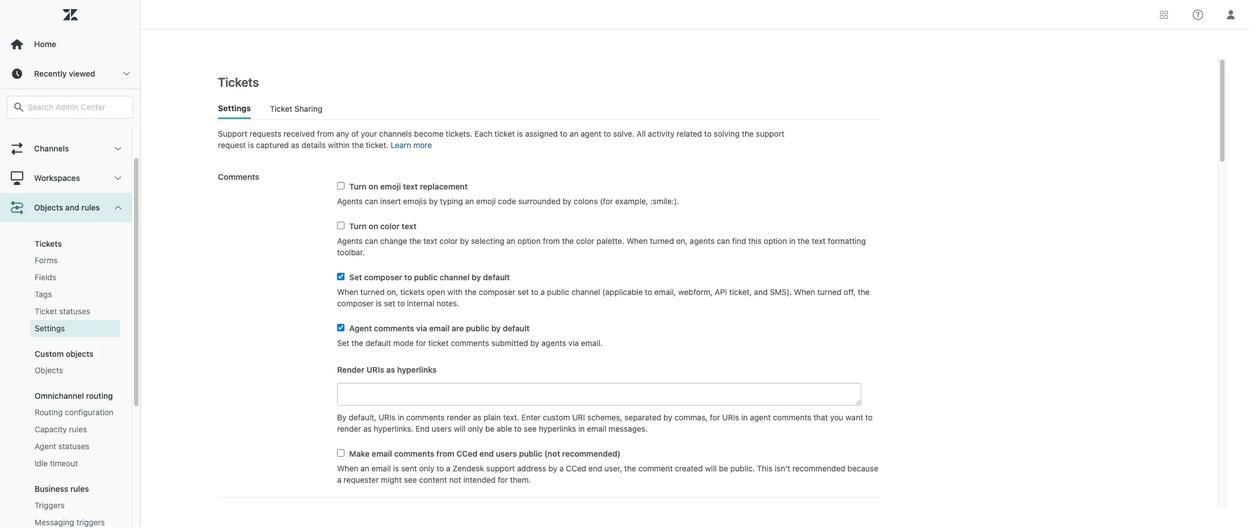 Task type: locate. For each thing, give the bounding box(es) containing it.
home
[[34, 39, 56, 49]]

tags
[[35, 290, 52, 299]]

objects and rules group
[[0, 223, 132, 527]]

1 vertical spatial statuses
[[58, 442, 89, 451]]

tree item
[[0, 193, 132, 527]]

custom objects element
[[35, 349, 94, 359]]

agent statuses element
[[35, 441, 89, 452]]

statuses down tags link
[[59, 307, 90, 316]]

messaging triggers element
[[35, 517, 105, 527]]

agent statuses
[[35, 442, 89, 451]]

rules
[[81, 203, 100, 212], [69, 425, 87, 434], [70, 484, 89, 494]]

routing
[[86, 391, 113, 401]]

tickets element
[[35, 239, 62, 249]]

1 vertical spatial rules
[[69, 425, 87, 434]]

business
[[35, 484, 68, 494]]

0 vertical spatial objects
[[34, 203, 63, 212]]

timeout
[[50, 459, 78, 468]]

settings
[[35, 324, 65, 333]]

tree inside primary element
[[0, 104, 140, 527]]

triggers element
[[35, 500, 65, 512]]

capacity
[[35, 425, 67, 434]]

settings link
[[30, 320, 120, 337]]

tree containing channels
[[0, 104, 140, 527]]

capacity rules
[[35, 425, 87, 434]]

capacity rules element
[[35, 424, 87, 435]]

configuration
[[65, 408, 114, 417]]

statuses
[[59, 307, 90, 316], [58, 442, 89, 451]]

1 vertical spatial objects
[[35, 366, 63, 375]]

2 vertical spatial rules
[[70, 484, 89, 494]]

0 vertical spatial statuses
[[59, 307, 90, 316]]

omnichannel routing element
[[35, 391, 113, 401]]

fields link
[[30, 269, 120, 286]]

tree
[[0, 104, 140, 527]]

objects left the and
[[34, 203, 63, 212]]

rules for capacity rules
[[69, 425, 87, 434]]

none search field inside primary element
[[1, 96, 139, 119]]

rules down "routing configuration" "link"
[[69, 425, 87, 434]]

routing
[[35, 408, 63, 417]]

Search Admin Center field
[[28, 102, 126, 112]]

business rules
[[35, 484, 89, 494]]

statuses down the capacity rules link
[[58, 442, 89, 451]]

viewed
[[69, 69, 95, 78]]

recently
[[34, 69, 67, 78]]

tree item containing objects and rules
[[0, 193, 132, 527]]

ticket statuses link
[[30, 303, 120, 320]]

user menu image
[[1224, 7, 1239, 22]]

rules up triggers "link"
[[70, 484, 89, 494]]

None search field
[[1, 96, 139, 119]]

objects inside group
[[35, 366, 63, 375]]

rules right the and
[[81, 203, 100, 212]]

objects for objects
[[35, 366, 63, 375]]

objects down custom
[[35, 366, 63, 375]]

forms link
[[30, 252, 120, 269]]

objects and rules
[[34, 203, 100, 212]]

objects for objects and rules
[[34, 203, 63, 212]]

channels
[[34, 144, 69, 153]]

triggers
[[35, 501, 65, 510]]

home button
[[0, 30, 140, 59]]

fields
[[35, 273, 56, 282]]

0 vertical spatial rules
[[81, 203, 100, 212]]

objects inside dropdown button
[[34, 203, 63, 212]]

objects
[[34, 203, 63, 212], [35, 366, 63, 375]]

recently viewed button
[[0, 59, 140, 89]]

channels button
[[0, 134, 132, 164]]

objects link
[[30, 362, 120, 379]]

idle
[[35, 459, 48, 468]]



Task type: vqa. For each thing, say whether or not it's contained in the screenshot.
the Service level agreements link at left bottom
no



Task type: describe. For each thing, give the bounding box(es) containing it.
zendesk products image
[[1160, 11, 1168, 18]]

rules for business rules
[[70, 484, 89, 494]]

routing configuration element
[[35, 407, 114, 418]]

rules inside dropdown button
[[81, 203, 100, 212]]

business rules element
[[35, 484, 89, 494]]

tree item inside primary element
[[0, 193, 132, 527]]

omnichannel routing
[[35, 391, 113, 401]]

idle timeout
[[35, 459, 78, 468]]

forms element
[[35, 255, 58, 266]]

tags element
[[35, 289, 52, 300]]

settings element
[[35, 323, 65, 334]]

custom objects
[[35, 349, 94, 359]]

tags link
[[30, 286, 120, 303]]

agent
[[35, 442, 56, 451]]

people image
[[10, 112, 24, 127]]

workspaces
[[34, 173, 80, 183]]

ticket
[[35, 307, 57, 316]]

forms
[[35, 255, 58, 265]]

triggers link
[[30, 497, 120, 514]]

agent statuses link
[[30, 438, 120, 455]]

recently viewed
[[34, 69, 95, 78]]

routing configuration link
[[30, 404, 120, 421]]

help image
[[1193, 9, 1204, 20]]

ticket statuses element
[[35, 306, 90, 317]]

objects
[[66, 349, 94, 359]]

fields element
[[35, 272, 56, 283]]

statuses for agent statuses
[[58, 442, 89, 451]]

and
[[65, 203, 79, 212]]

omnichannel
[[35, 391, 84, 401]]

objects element
[[35, 365, 63, 376]]

routing configuration
[[35, 408, 114, 417]]

objects and rules button
[[0, 193, 132, 223]]

ticket statuses
[[35, 307, 90, 316]]

idle timeout element
[[35, 458, 78, 469]]

custom
[[35, 349, 64, 359]]

capacity rules link
[[30, 421, 120, 438]]

workspaces button
[[0, 164, 132, 193]]

statuses for ticket statuses
[[59, 307, 90, 316]]

tickets
[[35, 239, 62, 249]]

primary element
[[0, 0, 141, 527]]

idle timeout link
[[30, 455, 120, 472]]



